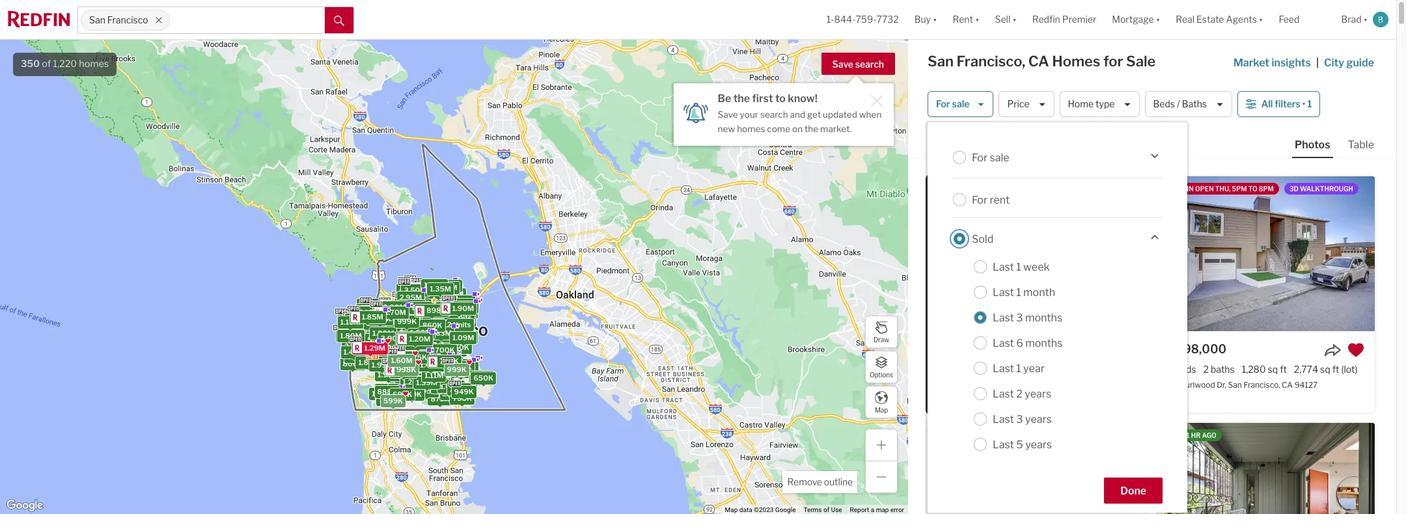 Task type: vqa. For each thing, say whether or not it's contained in the screenshot.
2.48M
yes



Task type: describe. For each thing, give the bounding box(es) containing it.
844-
[[835, 14, 856, 25]]

▾ for buy ▾
[[933, 14, 937, 25]]

0 vertical spatial 878k
[[452, 302, 472, 311]]

314k
[[424, 318, 442, 327]]

1.28m
[[421, 328, 442, 338]]

1.78m
[[370, 314, 391, 323]]

hr
[[1192, 432, 1201, 440]]

advertisement region
[[939, 467, 1134, 514]]

428k
[[443, 322, 462, 331]]

rent ▾
[[953, 14, 980, 25]]

2 vertical spatial 599k
[[383, 396, 403, 405]]

beds / baths
[[1154, 99, 1207, 110]]

635k
[[451, 367, 470, 376]]

2 vertical spatial 1.25m
[[401, 370, 423, 379]]

real estate agents ▾
[[1176, 14, 1264, 25]]

0 vertical spatial 1.25m
[[347, 315, 368, 324]]

0 horizontal spatial 1,220
[[53, 58, 77, 70]]

last for last 3 years
[[993, 413, 1014, 426]]

mortgage ▾
[[1113, 14, 1161, 25]]

5 inside dialog
[[1017, 439, 1024, 451]]

get
[[808, 109, 821, 120]]

4
[[410, 329, 415, 338]]

0 horizontal spatial 1.39m
[[416, 378, 437, 387]]

photo of 1847 29th ave, san francisco, ca 94122 image
[[928, 176, 1146, 331]]

1 vertical spatial 599k
[[427, 357, 447, 366]]

5 ▾ from the left
[[1259, 14, 1264, 25]]

1 1.00m from the left
[[408, 382, 430, 391]]

2 vertical spatial 550k
[[390, 385, 410, 394]]

market
[[1234, 57, 1270, 69]]

market insights | city guide
[[1234, 57, 1375, 69]]

1 for last 1 year
[[1017, 362, 1022, 375]]

the inside 'save your search and get updated when new homes come on the market.'
[[805, 124, 819, 134]]

2 675k from the left
[[421, 299, 440, 309]]

1 vertical spatial 5
[[414, 345, 419, 354]]

last 1 month
[[993, 286, 1056, 299]]

0 vertical spatial 1.53m
[[341, 315, 362, 324]]

0 vertical spatial 1.49m
[[428, 289, 449, 298]]

1 inside button
[[1308, 99, 1312, 110]]

1 vertical spatial 550k
[[429, 366, 449, 375]]

1 horizontal spatial 5
[[427, 297, 432, 306]]

0 vertical spatial 898k
[[426, 306, 446, 315]]

your
[[740, 109, 759, 120]]

mortgage ▾ button
[[1113, 0, 1161, 39]]

guide
[[1347, 57, 1375, 69]]

1 vertical spatial 789k
[[415, 323, 435, 332]]

1 for last 1 week
[[1017, 261, 1022, 273]]

▾ for mortgage ▾
[[1156, 14, 1161, 25]]

1.10m up the 595k
[[415, 373, 436, 383]]

1.10m up "840k"
[[433, 337, 453, 346]]

1 vertical spatial 898k
[[444, 345, 464, 355]]

1 vertical spatial 1.99m
[[371, 360, 393, 369]]

3.30m
[[376, 303, 399, 312]]

3 for last 3 months
[[1017, 312, 1023, 324]]

photo of 50 burlwood dr, san francisco, ca 94127 image
[[1158, 176, 1375, 331]]

dr,
[[1217, 380, 1227, 390]]

report a map error
[[850, 507, 905, 514]]

1 vertical spatial 2.95m
[[425, 357, 448, 366]]

12pm
[[1010, 185, 1028, 193]]

19.8m
[[359, 300, 381, 309]]

0 vertical spatial 789k
[[423, 310, 442, 319]]

0 vertical spatial 4.30m
[[411, 328, 434, 337]]

1.43m
[[381, 331, 403, 340]]

2.90m
[[412, 294, 435, 303]]

for
[[1104, 53, 1124, 70]]

price button
[[999, 91, 1055, 117]]

929k
[[452, 361, 471, 370]]

0 vertical spatial 879k
[[414, 319, 434, 328]]

840k
[[428, 349, 448, 358]]

2.08m
[[362, 307, 385, 316]]

3.10m
[[417, 338, 439, 347]]

0 vertical spatial 599k
[[384, 304, 403, 313]]

3.83m
[[423, 354, 446, 363]]

0 horizontal spatial 849k
[[426, 290, 445, 299]]

francisco
[[107, 15, 148, 26]]

1 vertical spatial 878k
[[377, 385, 397, 394]]

1 for new 1 hr ago
[[1187, 432, 1190, 440]]

brad ▾
[[1342, 14, 1368, 25]]

sale inside button
[[952, 99, 970, 110]]

1,280
[[1242, 364, 1266, 375]]

buy
[[915, 14, 931, 25]]

photos button
[[1293, 138, 1346, 158]]

last 1 year
[[993, 362, 1045, 375]]

last for last 1 week
[[993, 261, 1014, 273]]

1 inside map region
[[431, 301, 435, 310]]

come
[[767, 124, 791, 134]]

photo of 1451 montgomery st #8, san francisco, ca 94133 image
[[1158, 423, 1375, 514]]

1.10m down 2.48m
[[404, 313, 425, 322]]

4.50m
[[399, 285, 422, 294]]

8.50m
[[399, 297, 422, 306]]

2 vertical spatial 749k
[[418, 332, 437, 341]]

1 for last 1 month
[[1017, 286, 1022, 299]]

for sale inside dialog
[[972, 151, 1010, 164]]

map data ©2023 google
[[725, 507, 796, 514]]

new
[[1170, 432, 1186, 440]]

0 horizontal spatial 2.10m
[[358, 308, 380, 317]]

rent
[[990, 194, 1010, 206]]

new 1 hr ago
[[1170, 432, 1217, 440]]

be the first to know! dialog
[[674, 76, 894, 146]]

2 inside dialog
[[1017, 388, 1023, 400]]

1 vertical spatial 1.53m
[[362, 335, 383, 344]]

baths for 2 baths
[[1211, 364, 1235, 375]]

to for 8pm
[[1249, 185, 1258, 193]]

1 vertical spatial 2.30m
[[385, 331, 407, 340]]

new
[[718, 124, 735, 134]]

1.10m up 1.78m
[[365, 304, 385, 313]]

be
[[718, 92, 732, 105]]

type
[[1096, 99, 1115, 110]]

1 horizontal spatial 1,220
[[928, 136, 953, 147]]

options
[[870, 371, 894, 379]]

1.29m
[[364, 343, 385, 353]]

all filters • 1
[[1262, 99, 1312, 110]]

4.00m
[[411, 294, 434, 303]]

ave,
[[978, 380, 993, 390]]

0 vertical spatial homes
[[79, 58, 109, 70]]

1847
[[938, 380, 957, 390]]

1 vertical spatial 1.25m
[[404, 326, 426, 335]]

625k
[[408, 353, 427, 362]]

0 horizontal spatial 1.68m
[[343, 356, 365, 366]]

be the first to know!
[[718, 92, 818, 105]]

2pm
[[1040, 185, 1055, 193]]

1,513 sq ft
[[1013, 364, 1057, 375]]

4.25m
[[398, 298, 420, 307]]

data
[[740, 507, 753, 514]]

for sale inside for sale button
[[936, 99, 970, 110]]

0 vertical spatial 1.58m
[[413, 317, 435, 326]]

1 horizontal spatial 1.39m
[[452, 316, 473, 325]]

739k
[[379, 395, 398, 404]]

0 vertical spatial 1.45m
[[422, 292, 444, 302]]

/
[[1177, 99, 1181, 110]]

week
[[1024, 261, 1050, 273]]

2 vertical spatial 1.45m
[[439, 342, 460, 351]]

rent
[[953, 14, 974, 25]]

beds
[[1176, 364, 1197, 375]]

2 baths
[[1204, 364, 1235, 375]]

ca for 1847 29th ave, san francisco, ca 94122
[[1049, 380, 1060, 390]]

0 horizontal spatial the
[[734, 92, 750, 105]]

san right ave,
[[995, 380, 1009, 390]]

925k
[[435, 358, 454, 367]]

remove san francisco image
[[155, 16, 163, 24]]

open for thu,
[[1196, 185, 1214, 193]]

first
[[753, 92, 773, 105]]

1 horizontal spatial 699k
[[472, 372, 492, 381]]

1 vertical spatial 879k
[[430, 394, 450, 403]]

favorite button image
[[1348, 342, 1365, 359]]

888k
[[377, 387, 397, 396]]

beds / baths button
[[1145, 91, 1233, 117]]

0 vertical spatial 2.30m
[[432, 295, 454, 304]]

2.48m
[[401, 299, 424, 308]]

1 vertical spatial 749k
[[399, 321, 418, 330]]

1 vertical spatial 1.58m
[[419, 332, 440, 342]]

1 horizontal spatial 2.10m
[[388, 316, 410, 325]]

know!
[[788, 92, 818, 105]]

ca left homes at the top right of page
[[1029, 53, 1050, 70]]

map
[[876, 507, 889, 514]]

0 horizontal spatial 3.20m
[[382, 348, 404, 357]]

submit search image
[[334, 15, 345, 26]]

san right the dr,
[[1229, 380, 1242, 390]]

2 vertical spatial for
[[972, 194, 988, 206]]

950k down 750k
[[439, 367, 459, 376]]

2.55m
[[358, 305, 381, 314]]

1 vertical spatial 699k
[[392, 390, 412, 399]]

insights
[[1272, 57, 1312, 69]]

2,774 sq ft (lot)
[[1295, 364, 1358, 375]]

848k
[[433, 383, 453, 392]]

of for terms
[[824, 507, 830, 514]]

2 vertical spatial 2.30m
[[432, 349, 454, 358]]

1 vertical spatial 3
[[974, 364, 980, 375]]

1 horizontal spatial 1.05m
[[449, 300, 471, 310]]

updated
[[823, 109, 858, 120]]

map for map
[[875, 406, 888, 414]]

350 of 1,220 homes
[[21, 58, 109, 70]]

2 1.00m from the left
[[440, 382, 462, 391]]

2.98m
[[401, 330, 424, 339]]

remove outline button
[[783, 471, 858, 494]]

sold
[[972, 233, 994, 245]]

month
[[1024, 286, 1056, 299]]

1 675k from the left
[[444, 299, 464, 308]]

0 horizontal spatial 2.95m
[[399, 293, 422, 302]]

price
[[1008, 99, 1030, 110]]

terms of use
[[804, 507, 842, 514]]



Task type: locate. For each thing, give the bounding box(es) containing it.
729k
[[438, 288, 457, 297]]

0 horizontal spatial 1.99m
[[371, 360, 393, 369]]

open left the thu,
[[1196, 185, 1214, 193]]

homes down your
[[737, 124, 765, 134]]

months right 6 on the right of page
[[1026, 337, 1063, 349]]

thu,
[[1216, 185, 1231, 193]]

1.39m down 438k
[[452, 316, 473, 325]]

1 sq from the left
[[1037, 364, 1048, 375]]

▾ for rent ▾
[[976, 14, 980, 25]]

to right the 5pm at the right
[[1249, 185, 1258, 193]]

0 horizontal spatial homes
[[79, 58, 109, 70]]

4 ▾ from the left
[[1156, 14, 1161, 25]]

(lot)
[[1342, 364, 1358, 375]]

for inside button
[[936, 99, 951, 110]]

1 vertical spatial 5 units
[[414, 345, 438, 354]]

san francisco
[[89, 15, 148, 26]]

5
[[427, 297, 432, 306], [414, 345, 419, 354], [1017, 439, 1024, 451]]

3d walkthrough
[[1290, 185, 1354, 193]]

3.75m
[[417, 319, 440, 328]]

▾ right rent
[[976, 14, 980, 25]]

map inside button
[[875, 406, 888, 414]]

0 vertical spatial 849k
[[426, 290, 445, 299]]

redfin left "today,"
[[940, 185, 964, 193]]

0 horizontal spatial 878k
[[377, 385, 397, 394]]

map for map data ©2023 google
[[725, 507, 738, 514]]

550k down 3.83m
[[429, 366, 449, 375]]

6 last from the top
[[993, 388, 1014, 400]]

▾ for sell ▾
[[1013, 14, 1017, 25]]

francisco, for 50
[[1244, 380, 1281, 390]]

save for save your search and get updated when new homes come on the market.
[[718, 109, 738, 120]]

3 up 6 on the right of page
[[1017, 312, 1023, 324]]

1.47m
[[424, 280, 445, 289]]

of right 350
[[42, 58, 51, 70]]

home
[[1068, 99, 1094, 110]]

1 vertical spatial homes
[[737, 124, 765, 134]]

sale inside dialog
[[990, 151, 1010, 164]]

map left data
[[725, 507, 738, 514]]

765k
[[387, 317, 406, 326]]

2.00m
[[423, 287, 446, 297], [400, 301, 423, 311], [383, 302, 406, 312], [368, 308, 391, 318], [368, 312, 391, 322], [362, 313, 385, 322], [364, 316, 387, 325], [366, 319, 389, 328], [384, 331, 407, 340], [339, 331, 361, 340], [412, 332, 435, 341], [372, 339, 395, 348], [419, 340, 442, 349], [391, 352, 414, 361]]

1 horizontal spatial map
[[875, 406, 888, 414]]

redfin for redfin open today, 12pm to 2pm
[[940, 185, 964, 193]]

map
[[875, 406, 888, 414], [725, 507, 738, 514]]

last down last 1 month
[[993, 312, 1014, 324]]

when
[[859, 109, 882, 120]]

ca for 50 burlwood dr, san francisco, ca 94127
[[1282, 380, 1293, 390]]

2 baths from the left
[[1211, 364, 1235, 375]]

0 horizontal spatial sale
[[952, 99, 970, 110]]

last down the last 2 years
[[993, 413, 1014, 426]]

0 vertical spatial 629k
[[438, 282, 458, 292]]

5.25m
[[411, 329, 434, 338]]

5.00m
[[405, 289, 428, 298]]

1 vertical spatial 799k
[[390, 390, 409, 399]]

2 ▾ from the left
[[976, 14, 980, 25]]

1 horizontal spatial 1.00m
[[440, 382, 462, 391]]

799k
[[422, 325, 441, 334], [390, 390, 409, 399]]

mortgage ▾ button
[[1105, 0, 1168, 39]]

849k
[[426, 290, 445, 299], [447, 315, 467, 324]]

months for last 6 months
[[1026, 337, 1063, 349]]

0 vertical spatial 3.20m
[[382, 348, 404, 357]]

1 vertical spatial search
[[761, 109, 788, 120]]

▾ for brad ▾
[[1364, 14, 1368, 25]]

1.39m down 1.59m
[[416, 378, 437, 387]]

0 horizontal spatial 1.00m
[[408, 382, 430, 391]]

879k up 4 units
[[414, 319, 434, 328]]

1 vertical spatial the
[[805, 124, 819, 134]]

years for last 3 years
[[1026, 413, 1052, 426]]

1 vertical spatial 1.45m
[[419, 323, 441, 333]]

5 units
[[427, 297, 451, 306], [414, 345, 438, 354]]

save down 844-
[[833, 59, 854, 70]]

878k
[[452, 302, 472, 311], [377, 385, 397, 394]]

1 vertical spatial for sale
[[972, 151, 1010, 164]]

last for last 3 months
[[993, 312, 1014, 324]]

950k
[[449, 343, 469, 352], [439, 367, 459, 376], [417, 376, 437, 385]]

1 vertical spatial 849k
[[447, 315, 467, 324]]

800k
[[343, 359, 363, 368]]

ft left 2,774
[[1280, 364, 1287, 375]]

1 horizontal spatial 878k
[[452, 302, 472, 311]]

0 horizontal spatial map
[[725, 507, 738, 514]]

baths up the dr,
[[1211, 364, 1235, 375]]

1 ft from the left
[[1050, 364, 1057, 375]]

homes down san francisco
[[79, 58, 109, 70]]

years for last 5 years
[[1026, 439, 1052, 451]]

1.53m down 2.55m
[[341, 315, 362, 324]]

last down 3 baths
[[993, 388, 1014, 400]]

1 vertical spatial 1.05m
[[449, 300, 471, 310]]

2 horizontal spatial sq
[[1321, 364, 1331, 375]]

0 vertical spatial map
[[875, 406, 888, 414]]

home type button
[[1060, 91, 1140, 117]]

to left 2pm
[[1030, 185, 1039, 193]]

▾
[[933, 14, 937, 25], [976, 14, 980, 25], [1013, 14, 1017, 25], [1156, 14, 1161, 25], [1259, 14, 1264, 25], [1364, 14, 1368, 25]]

draw button
[[865, 316, 898, 348]]

3 ft from the left
[[1333, 364, 1340, 375]]

▾ right 'mortgage'
[[1156, 14, 1161, 25]]

▾ right the sell
[[1013, 14, 1017, 25]]

3 sq from the left
[[1321, 364, 1331, 375]]

699k down 828k
[[392, 390, 412, 399]]

search inside 'save your search and get updated when new homes come on the market.'
[[761, 109, 788, 120]]

last for last 2 years
[[993, 388, 1014, 400]]

dialog
[[928, 122, 1188, 513]]

0 vertical spatial months
[[1026, 312, 1063, 324]]

last down last 1 week
[[993, 286, 1014, 299]]

2 horizontal spatial ft
[[1333, 364, 1340, 375]]

0 horizontal spatial sq
[[1037, 364, 1048, 375]]

0 horizontal spatial 629k
[[404, 352, 423, 362]]

sale up "today,"
[[990, 151, 1010, 164]]

months down month
[[1026, 312, 1063, 324]]

2
[[451, 303, 456, 313], [451, 308, 455, 317], [448, 313, 452, 322], [447, 320, 451, 329], [1168, 364, 1174, 375], [1204, 364, 1209, 375], [1017, 388, 1023, 400]]

2,774
[[1295, 364, 1319, 375]]

map region
[[0, 0, 1006, 514]]

699k right 635k
[[472, 372, 492, 381]]

1.25m down 2.55m
[[347, 315, 368, 324]]

675k
[[444, 299, 464, 308], [421, 299, 440, 309]]

sale left price
[[952, 99, 970, 110]]

baths up ave,
[[982, 364, 1006, 375]]

ft right year
[[1050, 364, 1057, 375]]

790k
[[425, 310, 444, 319]]

last up last 1 month
[[993, 261, 1014, 273]]

7 last from the top
[[993, 413, 1014, 426]]

699k
[[472, 372, 492, 381], [392, 390, 412, 399]]

for sale button
[[928, 91, 994, 117]]

1 vertical spatial 1.49m
[[429, 361, 450, 370]]

table button
[[1346, 138, 1377, 157]]

francisco, for 1847
[[1011, 380, 1047, 390]]

5pm
[[1233, 185, 1248, 193]]

ft for 2,774 sq ft (lot)
[[1333, 364, 1340, 375]]

1 to from the left
[[1030, 185, 1039, 193]]

1.25m down 989k
[[401, 370, 423, 379]]

0 horizontal spatial search
[[761, 109, 788, 120]]

to for 2pm
[[1030, 185, 1039, 193]]

for sale
[[936, 99, 970, 110], [972, 151, 1010, 164]]

995k
[[427, 296, 447, 305], [394, 320, 413, 329], [404, 373, 423, 382], [414, 384, 433, 393]]

2.95m
[[399, 293, 422, 302], [425, 357, 448, 366]]

1 horizontal spatial of
[[824, 507, 830, 514]]

terms
[[804, 507, 822, 514]]

sq for 1,280
[[1268, 364, 1278, 375]]

849k down 2.39m at the bottom
[[447, 315, 467, 324]]

1 horizontal spatial 675k
[[444, 299, 464, 308]]

8pm
[[1259, 185, 1274, 193]]

mortgage
[[1113, 14, 1154, 25]]

6
[[1017, 337, 1024, 349]]

0 horizontal spatial 799k
[[390, 390, 409, 399]]

3.20m down 625k
[[409, 366, 431, 375]]

san left francisco
[[89, 15, 105, 26]]

search up come
[[761, 109, 788, 120]]

1.58m down 670k
[[413, 317, 435, 326]]

1 horizontal spatial to
[[1249, 185, 1258, 193]]

1 ▾ from the left
[[933, 14, 937, 25]]

ca left "94122"
[[1049, 380, 1060, 390]]

2 to from the left
[[1249, 185, 1258, 193]]

1.80m
[[415, 315, 437, 324], [372, 329, 394, 338], [340, 331, 362, 340], [453, 332, 475, 341], [417, 350, 439, 359]]

real estate agents ▾ link
[[1176, 0, 1264, 39]]

1 open from the left
[[966, 185, 985, 193]]

1 horizontal spatial 3.20m
[[409, 366, 431, 375]]

1.10m
[[365, 304, 385, 313], [404, 313, 425, 322], [347, 331, 367, 340], [433, 337, 453, 346], [415, 373, 436, 383]]

francisco, down 1,513
[[1011, 380, 1047, 390]]

save search
[[833, 59, 884, 70]]

▾ right buy
[[933, 14, 937, 25]]

2 vertical spatial years
[[1026, 439, 1052, 451]]

0 vertical spatial 1.39m
[[452, 316, 473, 325]]

879k down 848k
[[430, 394, 450, 403]]

baths
[[982, 364, 1006, 375], [1211, 364, 1235, 375]]

the right on
[[805, 124, 819, 134]]

1.09m
[[452, 333, 474, 342]]

sq for 1,513
[[1037, 364, 1048, 375]]

0 vertical spatial 749k
[[444, 304, 464, 313]]

849k down the 1.47m
[[426, 290, 445, 299]]

years down last 3 years
[[1026, 439, 1052, 451]]

0 vertical spatial search
[[856, 59, 884, 70]]

1.25m
[[347, 315, 368, 324], [404, 326, 426, 335], [401, 370, 423, 379]]

1.10m down 988k
[[347, 331, 367, 340]]

2 sq from the left
[[1268, 364, 1278, 375]]

1 horizontal spatial sq
[[1268, 364, 1278, 375]]

open
[[966, 185, 985, 193], [1196, 185, 1214, 193]]

months for last 3 months
[[1026, 312, 1063, 324]]

1.38m
[[404, 347, 426, 357]]

1 vertical spatial 3.20m
[[409, 366, 431, 375]]

0 horizontal spatial save
[[718, 109, 738, 120]]

map down options
[[875, 406, 888, 414]]

None search field
[[170, 7, 325, 33]]

homes inside 'save your search and get updated when new homes come on the market.'
[[737, 124, 765, 134]]

1 horizontal spatial save
[[833, 59, 854, 70]]

redfin for redfin open thu, 5pm to 8pm
[[1170, 185, 1194, 193]]

open for today,
[[966, 185, 985, 193]]

1847 29th ave, san francisco, ca 94122
[[938, 380, 1085, 390]]

1 vertical spatial sale
[[990, 151, 1010, 164]]

0 vertical spatial 550k
[[420, 289, 440, 299]]

1 vertical spatial of
[[824, 507, 830, 514]]

550k down 828k
[[390, 385, 410, 394]]

1 vertical spatial months
[[1026, 337, 1063, 349]]

last up 1847 29th ave, san francisco, ca 94122
[[993, 362, 1014, 375]]

1 horizontal spatial ft
[[1280, 364, 1287, 375]]

last down last 3 years
[[993, 439, 1014, 451]]

1 vertical spatial 1,220
[[928, 136, 953, 147]]

last left 6 on the right of page
[[993, 337, 1014, 349]]

save inside button
[[833, 59, 854, 70]]

3.20m down 1.43m
[[382, 348, 404, 357]]

▾ right brad
[[1364, 14, 1368, 25]]

2 last from the top
[[993, 286, 1014, 299]]

1 horizontal spatial 1.68m
[[398, 351, 420, 360]]

1
[[1308, 99, 1312, 110], [1017, 261, 1022, 273], [1017, 286, 1022, 299], [431, 301, 435, 310], [1017, 362, 1022, 375], [1187, 432, 1190, 440]]

years for last 2 years
[[1025, 388, 1052, 400]]

san down buy ▾ button
[[928, 53, 954, 70]]

1,220 down for sale button
[[928, 136, 953, 147]]

2 ft from the left
[[1280, 364, 1287, 375]]

baths
[[1183, 99, 1207, 110]]

1.15m
[[439, 281, 459, 290], [422, 287, 442, 296], [436, 313, 456, 322], [340, 318, 360, 327], [366, 356, 387, 365]]

francisco, down the sell
[[957, 53, 1026, 70]]

0 horizontal spatial 675k
[[421, 299, 440, 309]]

950k up the 595k
[[417, 376, 437, 385]]

899k
[[401, 299, 421, 308], [365, 304, 385, 313], [422, 313, 442, 323], [421, 322, 441, 331], [444, 328, 464, 337], [418, 331, 438, 340], [428, 331, 448, 340], [420, 348, 440, 357], [456, 360, 476, 370], [395, 387, 415, 396]]

search down 759-
[[856, 59, 884, 70]]

sq right 1,513
[[1037, 364, 1048, 375]]

san francisco, ca homes for sale
[[928, 53, 1156, 70]]

1.58m down 860k
[[419, 332, 440, 342]]

last for last 6 months
[[993, 337, 1014, 349]]

2 open from the left
[[1196, 185, 1214, 193]]

2 redfin from the left
[[1170, 185, 1194, 193]]

last 3 months
[[993, 312, 1063, 324]]

previous button image
[[938, 248, 951, 261]]

photos
[[1295, 139, 1331, 151]]

sq for 2,774
[[1321, 364, 1331, 375]]

redfin
[[1033, 14, 1061, 25]]

3 down the last 2 years
[[1017, 413, 1023, 426]]

1.53m down 1.78m
[[362, 335, 383, 344]]

8 last from the top
[[993, 439, 1014, 451]]

last for last 1 year
[[993, 362, 1014, 375]]

0 vertical spatial save
[[833, 59, 854, 70]]

1 last from the top
[[993, 261, 1014, 273]]

search
[[856, 59, 884, 70], [761, 109, 788, 120]]

years up last 5 years
[[1026, 413, 1052, 426]]

1.00m up 738k
[[440, 382, 462, 391]]

francisco, down 1,280 sq ft
[[1244, 380, 1281, 390]]

0 vertical spatial for
[[936, 99, 951, 110]]

0 horizontal spatial 5
[[414, 345, 419, 354]]

▾ right "agents"
[[1259, 14, 1264, 25]]

homes
[[79, 58, 109, 70], [737, 124, 765, 134]]

1.23m
[[450, 300, 471, 309]]

0 vertical spatial 799k
[[422, 325, 441, 334]]

650k
[[473, 373, 493, 382]]

4.65m
[[402, 284, 425, 293]]

600k
[[397, 316, 417, 326]]

save for save search
[[833, 59, 854, 70]]

950k down 1.09m
[[449, 343, 469, 352]]

save inside 'save your search and get updated when new homes come on the market.'
[[718, 109, 738, 120]]

1-844-759-7732 link
[[827, 14, 899, 25]]

2 vertical spatial 3
[[1017, 413, 1023, 426]]

dialog containing for sale
[[928, 122, 1188, 513]]

0 vertical spatial 5 units
[[427, 297, 451, 306]]

0 horizontal spatial for sale
[[936, 99, 970, 110]]

redfin open thu, 5pm to 8pm
[[1170, 185, 1274, 193]]

1.11m
[[424, 371, 443, 380]]

for rent
[[972, 194, 1010, 206]]

1 horizontal spatial 799k
[[422, 325, 441, 334]]

last 2 years
[[993, 388, 1052, 400]]

6 ▾ from the left
[[1364, 14, 1368, 25]]

3 up ave,
[[974, 364, 980, 375]]

ft for 1,280 sq ft
[[1280, 364, 1287, 375]]

redfin premier button
[[1025, 0, 1105, 39]]

of left use
[[824, 507, 830, 514]]

3.00m
[[415, 284, 439, 293], [450, 297, 473, 306], [440, 303, 463, 313], [411, 325, 435, 334], [381, 334, 404, 343], [430, 339, 453, 348]]

1,220 right 350
[[53, 58, 77, 70]]

last for last 1 month
[[993, 286, 1014, 299]]

0 horizontal spatial 1.05m
[[413, 288, 435, 297]]

last 6 months
[[993, 337, 1063, 349]]

search inside save search button
[[856, 59, 884, 70]]

google image
[[3, 498, 46, 514]]

save up "new"
[[718, 109, 738, 120]]

3.40m
[[403, 284, 426, 293]]

open up for rent
[[966, 185, 985, 193]]

0 vertical spatial sale
[[952, 99, 970, 110]]

user photo image
[[1373, 12, 1389, 27]]

1 horizontal spatial 629k
[[438, 282, 458, 292]]

1 horizontal spatial baths
[[1211, 364, 1235, 375]]

redfin left the thu,
[[1170, 185, 1194, 193]]

1 horizontal spatial 1.99m
[[427, 291, 448, 300]]

the right be
[[734, 92, 750, 105]]

1 vertical spatial map
[[725, 507, 738, 514]]

1.00m down 828k
[[408, 382, 430, 391]]

3 last from the top
[[993, 312, 1014, 324]]

for
[[936, 99, 951, 110], [972, 151, 988, 164], [972, 194, 988, 206]]

ca left 94127
[[1282, 380, 1293, 390]]

ca
[[1029, 53, 1050, 70], [1049, 380, 1060, 390], [1282, 380, 1293, 390]]

favorite button checkbox
[[1348, 342, 1365, 359]]

rent ▾ button
[[953, 0, 980, 39]]

2.38m
[[441, 289, 464, 298]]

750k
[[439, 357, 459, 366]]

898k
[[426, 306, 446, 315], [444, 345, 464, 355]]

1.25m down 600k
[[404, 326, 426, 335]]

of for 350
[[42, 58, 51, 70]]

sq
[[1037, 364, 1048, 375], [1268, 364, 1278, 375], [1321, 364, 1331, 375]]

0 vertical spatial 5
[[427, 297, 432, 306]]

all
[[1262, 99, 1273, 110]]

5 last from the top
[[993, 362, 1014, 375]]

sq right the 1,280
[[1268, 364, 1278, 375]]

1 vertical spatial 629k
[[404, 352, 423, 362]]

550k down the 1.47m
[[420, 289, 440, 299]]

1 horizontal spatial 849k
[[447, 315, 467, 324]]

9.50m
[[440, 333, 463, 342]]

3 for last 3 years
[[1017, 413, 1023, 426]]

buy ▾ button
[[907, 0, 945, 39]]

sq right 2,774
[[1321, 364, 1331, 375]]

0 horizontal spatial to
[[1030, 185, 1039, 193]]

4 last from the top
[[993, 337, 1014, 349]]

1 vertical spatial for
[[972, 151, 988, 164]]

1 horizontal spatial for sale
[[972, 151, 1010, 164]]

0 horizontal spatial redfin
[[940, 185, 964, 193]]

1 baths from the left
[[982, 364, 1006, 375]]

1 redfin from the left
[[940, 185, 964, 193]]

ft for 1,513 sq ft
[[1050, 364, 1057, 375]]

baths for 3 baths
[[982, 364, 1006, 375]]

1 horizontal spatial search
[[856, 59, 884, 70]]

2.40m
[[426, 287, 449, 296], [344, 341, 367, 351], [417, 350, 440, 359]]

buy ▾ button
[[915, 0, 937, 39]]

978k
[[456, 302, 476, 312]]

years down 1,513 sq ft
[[1025, 388, 1052, 400]]

last for last 5 years
[[993, 439, 1014, 451]]

1 vertical spatial 4.30m
[[407, 339, 430, 348]]

real estate agents ▾ button
[[1168, 0, 1271, 39]]

3 ▾ from the left
[[1013, 14, 1017, 25]]

ft left "(lot)"
[[1333, 364, 1340, 375]]



